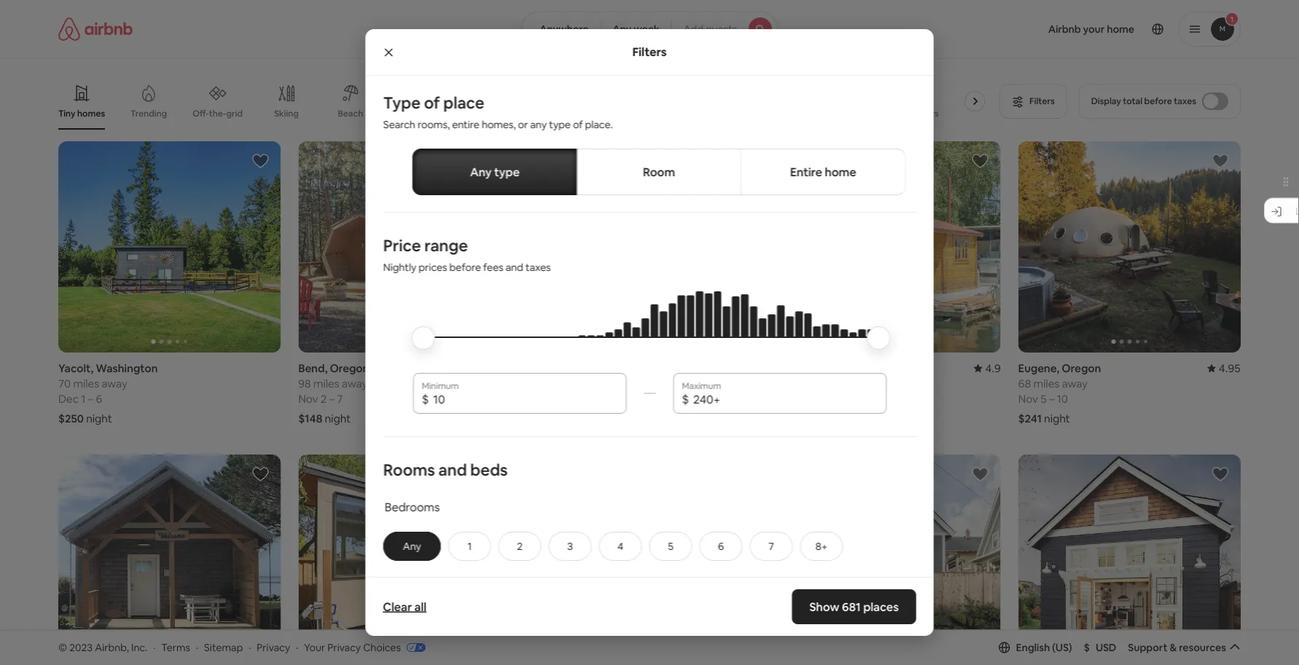 Task type: vqa. For each thing, say whether or not it's contained in the screenshot.
2nd "night" from the left
yes



Task type: locate. For each thing, give the bounding box(es) containing it.
views
[[625, 108, 648, 119]]

5 night from the left
[[1044, 411, 1070, 426]]

tab list inside filters dialog
[[412, 149, 905, 195]]

1 horizontal spatial add to wishlist: portland, oregon image
[[1212, 466, 1229, 483]]

show inside "button"
[[616, 577, 642, 590]]

of up rooms,
[[424, 92, 440, 113]]

night down 10
[[1044, 411, 1070, 426]]

8+ element
[[815, 540, 827, 553]]

1 vertical spatial 5
[[668, 540, 673, 553]]

0 vertical spatial taxes
[[1174, 95, 1196, 107]]

1 button
[[448, 532, 491, 561]]

away inside eugene, oregon 68 miles away nov 5 – 10 $241 night
[[1062, 376, 1088, 391]]

0 vertical spatial 1
[[81, 392, 86, 406]]

0 vertical spatial 2
[[321, 392, 327, 406]]

0 horizontal spatial before
[[449, 261, 481, 274]]

1 night from the left
[[86, 411, 112, 426]]

add to wishlist: portland, oregon image
[[972, 152, 989, 170], [492, 466, 509, 483]]

$
[[421, 391, 428, 406], [682, 391, 689, 406], [1084, 641, 1090, 654]]

– inside bend, oregon 98 miles away nov 2 – 7 $148 night
[[329, 392, 335, 406]]

night right $148
[[325, 411, 351, 426]]

1 away from the left
[[102, 376, 127, 391]]

home
[[824, 164, 856, 179]]

entire home button
[[740, 149, 905, 195]]

(us)
[[1052, 641, 1072, 654]]

1 miles from the left
[[73, 376, 99, 391]]

0 horizontal spatial nov
[[298, 392, 318, 406]]

tab list
[[412, 149, 905, 195]]

any inside any type button
[[470, 164, 491, 179]]

type
[[549, 118, 570, 131], [494, 164, 519, 179]]

0 horizontal spatial taxes
[[525, 261, 551, 274]]

any for type
[[470, 164, 491, 179]]

yacolt, washington 70 miles away dec 1 – 6 $250 night
[[58, 361, 158, 426]]

oregon for rhododendron, oregon
[[621, 361, 660, 375]]

1 vertical spatial type
[[494, 164, 519, 179]]

5 button
[[649, 532, 692, 561]]

0 vertical spatial of
[[424, 92, 440, 113]]

1 vertical spatial taxes
[[525, 261, 551, 274]]

1 vertical spatial and
[[438, 459, 467, 480]]

entire
[[790, 164, 822, 179]]

show
[[616, 577, 642, 590], [809, 599, 839, 614]]

oregon for bend, oregon 98 miles away nov 2 – 7 $148 night
[[330, 361, 369, 375]]

miles inside yacolt, washington 70 miles away dec 1 – 6 $250 night
[[73, 376, 99, 391]]

None search field
[[521, 12, 778, 47]]

before right total
[[1144, 95, 1172, 107]]

0 horizontal spatial $
[[421, 391, 428, 406]]

·
[[153, 641, 156, 654], [196, 641, 198, 654], [249, 641, 251, 654], [296, 641, 298, 654]]

1 inside yacolt, washington 70 miles away dec 1 – 6 $250 night
[[81, 392, 86, 406]]

taxes inside price range nightly prices before fees and taxes
[[525, 261, 551, 274]]

0 horizontal spatial 4.95
[[499, 361, 521, 375]]

nov inside eugene, oregon 68 miles away nov 5 – 10 $241 night
[[1018, 392, 1038, 406]]

away for 6
[[102, 376, 127, 391]]

any type
[[470, 164, 519, 179]]

4 · from the left
[[296, 641, 298, 654]]

night for $148
[[325, 411, 351, 426]]

support & resources
[[1128, 641, 1226, 654]]

oregon inside eugene, oregon 68 miles away nov 5 – 10 $241 night
[[1062, 361, 1101, 375]]

–
[[88, 392, 93, 406], [329, 392, 335, 406], [1049, 392, 1054, 406]]

taxes
[[1174, 95, 1196, 107], [525, 261, 551, 274]]

miles inside bend, oregon 98 miles away nov 2 – 7 $148 night
[[313, 376, 339, 391]]

homes
[[77, 108, 105, 119]]

any down bedrooms
[[403, 540, 421, 553]]

nov down 68
[[1018, 392, 1038, 406]]

add to wishlist: rhododendron, oregon image
[[732, 152, 749, 170]]

0 vertical spatial type
[[549, 118, 570, 131]]

place
[[443, 92, 484, 113]]

3 – from the left
[[1049, 392, 1054, 406]]

1 vertical spatial of
[[573, 118, 582, 131]]

3
[[567, 540, 573, 553]]

0 horizontal spatial any
[[403, 540, 421, 553]]

0 horizontal spatial add to wishlist: portland, oregon image
[[492, 466, 509, 483]]

miles down bend,
[[313, 376, 339, 391]]

of left the place. at left top
[[573, 118, 582, 131]]

most stays cost more than $60 per night. image
[[424, 291, 875, 377]]

oregon right bend,
[[330, 361, 369, 375]]

2 · from the left
[[196, 641, 198, 654]]

1 vertical spatial 2
[[517, 540, 522, 553]]

0 horizontal spatial miles
[[73, 376, 99, 391]]

0 vertical spatial 6
[[96, 392, 102, 406]]

2 miles from the left
[[313, 376, 339, 391]]

any inside any week button
[[613, 23, 631, 36]]

0 horizontal spatial and
[[438, 459, 467, 480]]

0 horizontal spatial 5
[[668, 540, 673, 553]]

off-the-grid
[[192, 108, 243, 119]]

0 horizontal spatial 6
[[96, 392, 102, 406]]

1 left 2 button on the left of page
[[467, 540, 471, 553]]

5 up show map "button"
[[668, 540, 673, 553]]

0 horizontal spatial privacy
[[257, 641, 290, 654]]

3 oregon from the left
[[827, 361, 867, 375]]

nov inside bend, oregon 98 miles away nov 2 – 7 $148 night
[[298, 392, 318, 406]]

1 right dec
[[81, 392, 86, 406]]

2 right 1 button
[[517, 540, 522, 553]]

– for 7
[[329, 392, 335, 406]]

of
[[424, 92, 440, 113], [573, 118, 582, 131]]

1 horizontal spatial 7
[[768, 540, 774, 553]]

show inside filters dialog
[[809, 599, 839, 614]]

any
[[613, 23, 631, 36], [470, 164, 491, 179], [403, 540, 421, 553]]

1 vertical spatial 6
[[718, 540, 724, 553]]

and right "fees"
[[505, 261, 523, 274]]

any inside any button
[[403, 540, 421, 553]]

show for show 681 places
[[809, 599, 839, 614]]

night inside yacolt, washington 70 miles away dec 1 – 6 $250 night
[[86, 411, 112, 426]]

1 horizontal spatial any
[[470, 164, 491, 179]]

bend,
[[298, 361, 327, 375]]

room button
[[576, 149, 741, 195]]

0 vertical spatial any
[[613, 23, 631, 36]]

6 inside yacolt, washington 70 miles away dec 1 – 6 $250 night
[[96, 392, 102, 406]]

1 horizontal spatial of
[[573, 118, 582, 131]]

miles down yacolt,
[[73, 376, 99, 391]]

1 vertical spatial before
[[449, 261, 481, 274]]

4.95
[[499, 361, 521, 375], [1219, 361, 1241, 375]]

any button
[[383, 532, 440, 561]]

– inside eugene, oregon 68 miles away nov 5 – 10 $241 night
[[1049, 392, 1054, 406]]

before inside price range nightly prices before fees and taxes
[[449, 261, 481, 274]]

mansions
[[395, 108, 434, 119]]

2 horizontal spatial any
[[613, 23, 631, 36]]

1 horizontal spatial 5
[[1041, 392, 1047, 406]]

night right $117 on the bottom of the page
[[563, 411, 589, 426]]

0 vertical spatial before
[[1144, 95, 1172, 107]]

miles inside eugene, oregon 68 miles away nov 5 – 10 $241 night
[[1034, 376, 1060, 391]]

beach
[[338, 108, 363, 119]]

away for 7
[[342, 376, 368, 391]]

1 horizontal spatial before
[[1144, 95, 1172, 107]]

miles down "eugene,"
[[1034, 376, 1060, 391]]

2 horizontal spatial –
[[1049, 392, 1054, 406]]

show left 681
[[809, 599, 839, 614]]

– inside yacolt, washington 70 miles away dec 1 – 6 $250 night
[[88, 392, 93, 406]]

3 away from the left
[[1062, 376, 1088, 391]]

night
[[86, 411, 112, 426], [325, 411, 351, 426], [563, 411, 589, 426], [804, 411, 830, 426], [1044, 411, 1070, 426]]

oregon for eugene, oregon 68 miles away nov 5 – 10 $241 night
[[1062, 361, 1101, 375]]

2 add to wishlist: portland, oregon image from the left
[[1212, 466, 1229, 483]]

· right inc.
[[153, 641, 156, 654]]

privacy link
[[257, 641, 290, 654]]

5 inside 'button'
[[668, 540, 673, 553]]

profile element
[[795, 0, 1241, 58]]

1 · from the left
[[153, 641, 156, 654]]

2 oregon from the left
[[621, 361, 660, 375]]

1 horizontal spatial and
[[505, 261, 523, 274]]

oregon right portland,
[[827, 361, 867, 375]]

4.9 out of 5 average rating image
[[974, 361, 1001, 375]]

4.95 out of 5 average rating image
[[1207, 361, 1241, 375]]

2 up $148
[[321, 392, 327, 406]]

away inside yacolt, washington 70 miles away dec 1 – 6 $250 night
[[102, 376, 127, 391]]

airbnb,
[[95, 641, 129, 654]]

7
[[337, 392, 343, 406], [768, 540, 774, 553]]

any left week
[[613, 23, 631, 36]]

0 vertical spatial and
[[505, 261, 523, 274]]

0 horizontal spatial 7
[[337, 392, 343, 406]]

1 vertical spatial any
[[470, 164, 491, 179]]

1 horizontal spatial 2
[[517, 540, 522, 553]]

before left "fees"
[[449, 261, 481, 274]]

away inside bend, oregon 98 miles away nov 2 – 7 $148 night
[[342, 376, 368, 391]]

0 horizontal spatial 2
[[321, 392, 327, 406]]

away up 10
[[1062, 376, 1088, 391]]

none search field containing anywhere
[[521, 12, 778, 47]]

eugene,
[[1018, 361, 1060, 375]]

70
[[58, 376, 71, 391]]

terms · sitemap · privacy ·
[[161, 641, 298, 654]]

1 vertical spatial show
[[809, 599, 839, 614]]

portland, oregon
[[778, 361, 867, 375]]

beds
[[470, 459, 507, 480]]

4 night from the left
[[804, 411, 830, 426]]

show map
[[616, 577, 666, 590]]

$ text field
[[693, 392, 878, 406]]

1 – from the left
[[88, 392, 93, 406]]

4 button
[[599, 532, 642, 561]]

0 vertical spatial 7
[[337, 392, 343, 406]]

terms
[[161, 641, 190, 654]]

homes,
[[481, 118, 515, 131]]

night inside bend, oregon 98 miles away nov 2 – 7 $148 night
[[325, 411, 351, 426]]

any left the add to wishlist: bend, oregon "icon"
[[470, 164, 491, 179]]

all
[[414, 599, 426, 614]]

fees
[[483, 261, 503, 274]]

$ for $ text field
[[421, 391, 428, 406]]

any week button
[[600, 12, 672, 47]]

before
[[1144, 95, 1172, 107], [449, 261, 481, 274]]

0 horizontal spatial type
[[494, 164, 519, 179]]

away right '98'
[[342, 376, 368, 391]]

taxes right total
[[1174, 95, 1196, 107]]

night inside eugene, oregon 68 miles away nov 5 – 10 $241 night
[[1044, 411, 1070, 426]]

1 vertical spatial 7
[[768, 540, 774, 553]]

night right "$250"
[[86, 411, 112, 426]]

1 horizontal spatial nov
[[1018, 392, 1038, 406]]

1 horizontal spatial 6
[[718, 540, 724, 553]]

0 horizontal spatial show
[[616, 577, 642, 590]]

2 night from the left
[[325, 411, 351, 426]]

your privacy choices
[[304, 641, 401, 654]]

0 vertical spatial show
[[616, 577, 642, 590]]

1 horizontal spatial miles
[[313, 376, 339, 391]]

4 oregon from the left
[[1062, 361, 1101, 375]]

rooms,
[[417, 118, 449, 131]]

trending
[[130, 108, 167, 119]]

6 right 5 'button'
[[718, 540, 724, 553]]

6
[[96, 392, 102, 406], [718, 540, 724, 553]]

– for 6
[[88, 392, 93, 406]]

type of place search rooms, entire homes, or any type of place.
[[383, 92, 613, 131]]

night right $132
[[804, 411, 830, 426]]

eugene, oregon 68 miles away nov 5 – 10 $241 night
[[1018, 361, 1101, 426]]

· left the 'privacy' link
[[249, 641, 251, 654]]

towers
[[909, 108, 939, 119]]

2 button
[[498, 532, 541, 561]]

and
[[505, 261, 523, 274], [438, 459, 467, 480]]

· right terms
[[196, 641, 198, 654]]

portland,
[[778, 361, 825, 375]]

$241
[[1018, 411, 1042, 426]]

add to wishlist: portland, oregon image
[[972, 466, 989, 483], [1212, 466, 1229, 483]]

$117
[[538, 411, 560, 426]]

and left beds
[[438, 459, 467, 480]]

&
[[1170, 641, 1177, 654]]

1 horizontal spatial 4.95
[[1219, 361, 1241, 375]]

guests
[[706, 23, 737, 36]]

1 oregon from the left
[[330, 361, 369, 375]]

· left your
[[296, 641, 298, 654]]

1 horizontal spatial add to wishlist: portland, oregon image
[[972, 152, 989, 170]]

0 horizontal spatial –
[[88, 392, 93, 406]]

inc.
[[131, 641, 147, 654]]

filters dialog
[[365, 29, 934, 665]]

1 horizontal spatial show
[[809, 599, 839, 614]]

amazing
[[587, 108, 623, 119]]

privacy left your
[[257, 641, 290, 654]]

1 vertical spatial 1
[[467, 540, 471, 553]]

0 horizontal spatial add to wishlist: portland, oregon image
[[972, 466, 989, 483]]

any week
[[613, 23, 660, 36]]

6 right dec
[[96, 392, 102, 406]]

nov down '98'
[[298, 392, 318, 406]]

tab list containing any type
[[412, 149, 905, 195]]

0 horizontal spatial away
[[102, 376, 127, 391]]

2 – from the left
[[329, 392, 335, 406]]

2 vertical spatial any
[[403, 540, 421, 553]]

1 horizontal spatial privacy
[[327, 641, 361, 654]]

1 horizontal spatial $
[[682, 391, 689, 406]]

5 inside eugene, oregon 68 miles away nov 5 – 10 $241 night
[[1041, 392, 1047, 406]]

5
[[1041, 392, 1047, 406], [668, 540, 673, 553]]

show left map
[[616, 577, 642, 590]]

away down the washington
[[102, 376, 127, 391]]

or
[[518, 118, 528, 131]]

2 horizontal spatial miles
[[1034, 376, 1060, 391]]

0 vertical spatial 5
[[1041, 392, 1047, 406]]

0 vertical spatial add to wishlist: portland, oregon image
[[972, 152, 989, 170]]

away
[[102, 376, 127, 391], [342, 376, 368, 391], [1062, 376, 1088, 391]]

oregon right rhododendron,
[[621, 361, 660, 375]]

2 away from the left
[[342, 376, 368, 391]]

1 horizontal spatial taxes
[[1174, 95, 1196, 107]]

4.95 out of 5 average rating image
[[487, 361, 521, 375]]

taxes right "fees"
[[525, 261, 551, 274]]

1 horizontal spatial –
[[329, 392, 335, 406]]

oregon up 10
[[1062, 361, 1101, 375]]

oregon
[[330, 361, 369, 375], [621, 361, 660, 375], [827, 361, 867, 375], [1062, 361, 1101, 375]]

1 horizontal spatial type
[[549, 118, 570, 131]]

type inside button
[[494, 164, 519, 179]]

search
[[383, 118, 415, 131]]

night for $241
[[1044, 411, 1070, 426]]

type right any
[[549, 118, 570, 131]]

5 left 10
[[1041, 392, 1047, 406]]

1 horizontal spatial 1
[[467, 540, 471, 553]]

privacy right your
[[327, 641, 361, 654]]

oregon inside bend, oregon 98 miles away nov 2 – 7 $148 night
[[330, 361, 369, 375]]

0 horizontal spatial 1
[[81, 392, 86, 406]]

3 miles from the left
[[1034, 376, 1060, 391]]

1 horizontal spatial away
[[342, 376, 368, 391]]

type down 'homes,'
[[494, 164, 519, 179]]

2 nov from the left
[[1018, 392, 1038, 406]]

sitemap
[[204, 641, 243, 654]]

group
[[58, 73, 991, 130], [58, 141, 281, 353], [298, 141, 521, 353], [538, 141, 761, 353], [778, 141, 1001, 353], [1018, 141, 1241, 353], [58, 455, 281, 665], [298, 455, 521, 665], [538, 455, 761, 665], [778, 455, 1001, 665], [1018, 455, 1241, 665]]

2 horizontal spatial away
[[1062, 376, 1088, 391]]

1 nov from the left
[[298, 392, 318, 406]]



Task type: describe. For each thing, give the bounding box(es) containing it.
washington
[[96, 361, 158, 375]]

2023
[[69, 641, 93, 654]]

3 · from the left
[[249, 641, 251, 654]]

rhododendron,
[[538, 361, 618, 375]]

entire home
[[790, 164, 856, 179]]

681
[[842, 599, 861, 614]]

display total before taxes button
[[1079, 84, 1241, 119]]

group containing off-the-grid
[[58, 73, 991, 130]]

1 add to wishlist: portland, oregon image from the left
[[972, 466, 989, 483]]

any type button
[[412, 149, 577, 195]]

$132 night
[[778, 411, 830, 426]]

resources
[[1179, 641, 1226, 654]]

8+ button
[[800, 532, 843, 561]]

show map button
[[601, 566, 698, 601]]

nov for 98
[[298, 392, 318, 406]]

cabins
[[465, 108, 493, 119]]

add to wishlist: yacolt, washington image
[[252, 152, 269, 170]]

prices
[[418, 261, 447, 274]]

68
[[1018, 376, 1031, 391]]

bend, oregon 98 miles away nov 2 – 7 $148 night
[[298, 361, 369, 426]]

price
[[383, 235, 421, 256]]

add to wishlist: bend, oregon image
[[492, 152, 509, 170]]

2 privacy from the left
[[327, 641, 361, 654]]

anywhere button
[[521, 12, 601, 47]]

and inside price range nightly prices before fees and taxes
[[505, 261, 523, 274]]

usd
[[1096, 641, 1116, 654]]

add to wishlist: chinook, washington image
[[252, 466, 269, 483]]

nov for 68
[[1018, 392, 1038, 406]]

rooms
[[383, 459, 435, 480]]

3 button
[[548, 532, 591, 561]]

clear all button
[[376, 592, 434, 621]]

away for 10
[[1062, 376, 1088, 391]]

add
[[684, 23, 703, 36]]

6 button
[[699, 532, 742, 561]]

©
[[58, 641, 67, 654]]

add to wishlist: eugene, oregon image
[[1212, 152, 1229, 170]]

price range nightly prices before fees and taxes
[[383, 235, 551, 274]]

taxes inside button
[[1174, 95, 1196, 107]]

7 button
[[749, 532, 792, 561]]

off-
[[192, 108, 209, 119]]

english (us) button
[[999, 641, 1072, 654]]

© 2023 airbnb, inc. ·
[[58, 641, 156, 654]]

your
[[304, 641, 325, 654]]

choices
[[363, 641, 401, 654]]

8+
[[815, 540, 827, 553]]

miles for 2
[[313, 376, 339, 391]]

night for $250
[[86, 411, 112, 426]]

miles for 5
[[1034, 376, 1060, 391]]

$ for $ text box
[[682, 391, 689, 406]]

rooms and beds
[[383, 459, 507, 480]]

$250
[[58, 411, 84, 426]]

show for show map
[[616, 577, 642, 590]]

any element
[[398, 540, 425, 553]]

week
[[634, 23, 660, 36]]

display total before taxes
[[1091, 95, 1196, 107]]

anywhere
[[539, 23, 589, 36]]

clear
[[383, 599, 412, 614]]

7 inside bend, oregon 98 miles away nov 2 – 7 $148 night
[[337, 392, 343, 406]]

$ text field
[[433, 392, 617, 406]]

sitemap link
[[204, 641, 243, 654]]

any for week
[[613, 23, 631, 36]]

$ usd
[[1084, 641, 1116, 654]]

display
[[1091, 95, 1121, 107]]

4
[[617, 540, 623, 553]]

tiny homes
[[58, 108, 105, 119]]

nightly
[[383, 261, 416, 274]]

2 horizontal spatial $
[[1084, 641, 1090, 654]]

support
[[1128, 641, 1168, 654]]

skiing
[[274, 108, 299, 119]]

4.94 out of 5 average rating image
[[727, 361, 761, 375]]

1 privacy from the left
[[257, 641, 290, 654]]

4.94
[[739, 361, 761, 375]]

$148
[[298, 411, 322, 426]]

type
[[383, 92, 420, 113]]

2 4.95 from the left
[[1219, 361, 1241, 375]]

$132
[[778, 411, 802, 426]]

any
[[530, 118, 546, 131]]

english
[[1016, 641, 1050, 654]]

6 inside button
[[718, 540, 724, 553]]

amazing views
[[587, 108, 648, 119]]

place.
[[585, 118, 613, 131]]

0 horizontal spatial of
[[424, 92, 440, 113]]

dec
[[58, 392, 79, 406]]

map
[[644, 577, 666, 590]]

2 inside 2 button
[[517, 540, 522, 553]]

10
[[1057, 392, 1068, 406]]

3 night from the left
[[563, 411, 589, 426]]

4.9
[[985, 361, 1001, 375]]

room
[[643, 164, 675, 179]]

before inside button
[[1144, 95, 1172, 107]]

7 inside button
[[768, 540, 774, 553]]

type inside type of place search rooms, entire homes, or any type of place.
[[549, 118, 570, 131]]

– for 10
[[1049, 392, 1054, 406]]

2 inside bend, oregon 98 miles away nov 2 – 7 $148 night
[[321, 392, 327, 406]]

miles for 1
[[73, 376, 99, 391]]

terms link
[[161, 641, 190, 654]]

oregon for portland, oregon
[[827, 361, 867, 375]]

1 inside 1 button
[[467, 540, 471, 553]]

1 vertical spatial add to wishlist: portland, oregon image
[[492, 466, 509, 483]]

yacolt,
[[58, 361, 94, 375]]

show 681 places
[[809, 599, 899, 614]]

1 4.95 from the left
[[499, 361, 521, 375]]

your privacy choices link
[[304, 641, 426, 655]]

add guests button
[[671, 12, 778, 47]]

entire
[[452, 118, 479, 131]]

bedrooms
[[384, 499, 439, 514]]

tiny
[[58, 108, 75, 119]]

places
[[863, 599, 899, 614]]

$117 night
[[538, 411, 589, 426]]

english (us)
[[1016, 641, 1072, 654]]

total
[[1123, 95, 1142, 107]]



